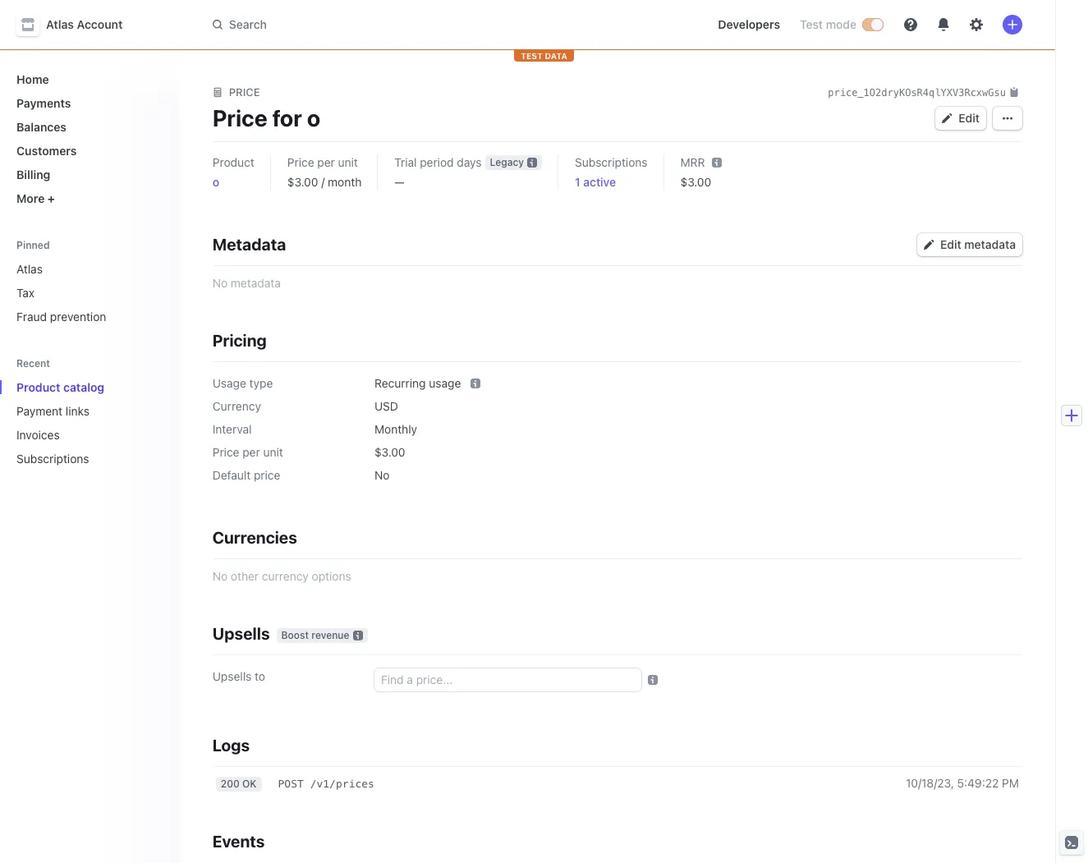 Task type: locate. For each thing, give the bounding box(es) containing it.
pinned element
[[10, 255, 167, 330]]

1 vertical spatial no
[[375, 469, 390, 483]]

upsells for upsells
[[213, 625, 270, 644]]

1 horizontal spatial metadata
[[965, 238, 1016, 252]]

1 horizontal spatial svg image
[[1003, 114, 1013, 124]]

o
[[307, 105, 321, 132], [213, 175, 219, 189]]

atlas link
[[10, 255, 167, 283]]

0 vertical spatial atlas
[[46, 17, 74, 31]]

per for price per unit
[[243, 446, 260, 460]]

0 vertical spatial no
[[213, 276, 228, 290]]

0 horizontal spatial atlas
[[16, 262, 43, 276]]

edit
[[959, 111, 980, 125], [941, 238, 962, 252]]

1 vertical spatial subscriptions
[[16, 452, 89, 466]]

price for price per unit $3.00 / month
[[287, 156, 314, 170]]

no left other
[[213, 570, 228, 584]]

o link
[[213, 174, 219, 191]]

product for product catalog
[[16, 380, 60, 394]]

1 vertical spatial metadata
[[231, 276, 281, 290]]

1 vertical spatial atlas
[[16, 262, 43, 276]]

svg image left edit metadata
[[924, 240, 934, 250]]

options
[[312, 570, 351, 584]]

0 horizontal spatial svg image
[[924, 240, 934, 250]]

subscriptions down invoices
[[16, 452, 89, 466]]

subscriptions 1 active
[[575, 156, 648, 189]]

$3.00 down the monthly
[[375, 446, 406, 460]]

$3.00
[[287, 175, 318, 189], [681, 175, 712, 189], [375, 446, 406, 460]]

svg image right the edit button
[[1003, 114, 1013, 124]]

more +
[[16, 191, 55, 205]]

price for price per unit
[[213, 446, 239, 460]]

upsells left to
[[213, 670, 252, 684]]

currency
[[262, 570, 309, 584]]

1 vertical spatial unit
[[263, 446, 283, 460]]

edit inside button
[[959, 111, 980, 125]]

0 vertical spatial per
[[317, 156, 335, 170]]

atlas left account
[[46, 17, 74, 31]]

per up default price
[[243, 446, 260, 460]]

1 upsells from the top
[[213, 625, 270, 644]]

per
[[317, 156, 335, 170], [243, 446, 260, 460]]

balances
[[16, 120, 67, 134]]

2 vertical spatial no
[[213, 570, 228, 584]]

0 vertical spatial metadata
[[965, 238, 1016, 252]]

edit for edit metadata
[[941, 238, 962, 252]]

o up 'metadata' on the top of the page
[[213, 175, 219, 189]]

product up payment
[[16, 380, 60, 394]]

unit up price
[[263, 446, 283, 460]]

10/18/23,
[[906, 777, 954, 791]]

1 horizontal spatial unit
[[338, 156, 358, 170]]

0 horizontal spatial o
[[213, 175, 219, 189]]

payment
[[16, 404, 62, 418]]

o inside product o
[[213, 175, 219, 189]]

$3.00 left /
[[287, 175, 318, 189]]

product for product o
[[213, 156, 255, 170]]

recent element
[[0, 374, 180, 472]]

unit up month
[[338, 156, 358, 170]]

type
[[249, 377, 273, 391]]

atlas down pinned
[[16, 262, 43, 276]]

1 vertical spatial edit
[[941, 238, 962, 252]]

prevention
[[50, 310, 106, 324]]

currency
[[213, 400, 261, 414]]

settings image
[[970, 18, 983, 31]]

1 horizontal spatial $3.00
[[375, 446, 406, 460]]

subscriptions up active at the top right of the page
[[575, 156, 648, 170]]

Search search field
[[203, 9, 666, 40]]

0 horizontal spatial unit
[[263, 446, 283, 460]]

atlas account button
[[16, 13, 139, 36]]

$3.00 inside price per unit $3.00 / month
[[287, 175, 318, 189]]

200 ok
[[221, 778, 257, 791]]

currencies
[[213, 529, 297, 547]]

default
[[213, 469, 251, 483]]

price
[[229, 85, 260, 99], [213, 105, 268, 132], [287, 156, 314, 170], [213, 446, 239, 460]]

per inside price per unit $3.00 / month
[[317, 156, 335, 170]]

price left for
[[213, 105, 268, 132]]

search
[[229, 17, 267, 31]]

price for price for o
[[213, 105, 268, 132]]

price up price for o
[[229, 85, 260, 99]]

1 horizontal spatial subscriptions
[[575, 156, 648, 170]]

product up the o link
[[213, 156, 255, 170]]

edit inside edit metadata "button"
[[941, 238, 962, 252]]

price up 'default'
[[213, 446, 239, 460]]

fraud prevention
[[16, 310, 106, 324]]

test mode
[[800, 17, 857, 31]]

recurring usage
[[375, 377, 461, 391]]

0 horizontal spatial subscriptions
[[16, 452, 89, 466]]

0 vertical spatial svg image
[[1003, 114, 1013, 124]]

subscriptions inside recent element
[[16, 452, 89, 466]]

no other currency options
[[213, 570, 351, 584]]

usage type
[[213, 377, 273, 391]]

2 upsells from the top
[[213, 670, 252, 684]]

upsells to
[[213, 670, 265, 684]]

payments
[[16, 96, 71, 110]]

0 vertical spatial unit
[[338, 156, 358, 170]]

edit for edit
[[959, 111, 980, 125]]

unit
[[338, 156, 358, 170], [263, 446, 283, 460]]

upsells
[[213, 625, 270, 644], [213, 670, 252, 684]]

svg image
[[1003, 114, 1013, 124], [924, 240, 934, 250]]

notifications image
[[937, 18, 950, 31]]

recent
[[16, 357, 50, 370]]

subscriptions
[[575, 156, 648, 170], [16, 452, 89, 466]]

1 horizontal spatial per
[[317, 156, 335, 170]]

metadata inside "button"
[[965, 238, 1016, 252]]

0 vertical spatial subscriptions
[[575, 156, 648, 170]]

catalog
[[63, 380, 104, 394]]

0 horizontal spatial metadata
[[231, 276, 281, 290]]

1 vertical spatial per
[[243, 446, 260, 460]]

no for no other currency options
[[213, 570, 228, 584]]

upsells up upsells to
[[213, 625, 270, 644]]

1 vertical spatial o
[[213, 175, 219, 189]]

mrr
[[681, 156, 705, 170]]

no for no metadata
[[213, 276, 228, 290]]

unit for price per unit $3.00 / month
[[338, 156, 358, 170]]

home
[[16, 72, 49, 86]]

atlas inside pinned element
[[16, 262, 43, 276]]

$3.00 down mrr
[[681, 175, 712, 189]]

no for no
[[375, 469, 390, 483]]

atlas inside button
[[46, 17, 74, 31]]

1 horizontal spatial atlas
[[46, 17, 74, 31]]

price for o
[[213, 105, 321, 132]]

boost revenue
[[281, 630, 350, 642]]

—
[[395, 175, 405, 189]]

0 horizontal spatial $3.00
[[287, 175, 318, 189]]

product
[[213, 156, 255, 170], [16, 380, 60, 394]]

atlas
[[46, 17, 74, 31], [16, 262, 43, 276]]

customers link
[[10, 137, 167, 164]]

tax
[[16, 286, 35, 300]]

0 horizontal spatial product
[[16, 380, 60, 394]]

product inside recent element
[[16, 380, 60, 394]]

no down 'metadata' on the top of the page
[[213, 276, 228, 290]]

per up /
[[317, 156, 335, 170]]

no down the monthly
[[375, 469, 390, 483]]

price down for
[[287, 156, 314, 170]]

0 horizontal spatial per
[[243, 446, 260, 460]]

0 vertical spatial edit
[[959, 111, 980, 125]]

1 horizontal spatial o
[[307, 105, 321, 132]]

subscriptions for subscriptions 1 active
[[575, 156, 648, 170]]

0 vertical spatial product
[[213, 156, 255, 170]]

post /v1/prices
[[278, 778, 375, 791]]

o right for
[[307, 105, 321, 132]]

1 horizontal spatial product
[[213, 156, 255, 170]]

usage
[[213, 377, 246, 391]]

price inside price per unit $3.00 / month
[[287, 156, 314, 170]]

post
[[278, 778, 304, 791]]

1 vertical spatial svg image
[[924, 240, 934, 250]]

1 vertical spatial upsells
[[213, 670, 252, 684]]

unit inside price per unit $3.00 / month
[[338, 156, 358, 170]]

0 vertical spatial upsells
[[213, 625, 270, 644]]

1 vertical spatial product
[[16, 380, 60, 394]]



Task type: vqa. For each thing, say whether or not it's contained in the screenshot.
on
no



Task type: describe. For each thing, give the bounding box(es) containing it.
invoices
[[16, 428, 60, 442]]

svg image inside edit metadata "button"
[[924, 240, 934, 250]]

default price
[[213, 469, 280, 483]]

/v1/prices
[[310, 778, 375, 791]]

period
[[420, 156, 454, 170]]

no metadata
[[213, 276, 281, 290]]

fraud
[[16, 310, 47, 324]]

balances link
[[10, 113, 167, 140]]

tax link
[[10, 279, 167, 306]]

pm
[[1002, 777, 1019, 791]]

1
[[575, 175, 580, 189]]

home link
[[10, 66, 167, 93]]

revenue
[[312, 630, 350, 642]]

billing
[[16, 168, 50, 182]]

for
[[272, 105, 302, 132]]

core navigation links element
[[10, 66, 167, 212]]

metadata for edit metadata
[[965, 238, 1016, 252]]

data
[[545, 51, 568, 61]]

more
[[16, 191, 45, 205]]

payment links link
[[10, 398, 144, 425]]

subscriptions for subscriptions
[[16, 452, 89, 466]]

days
[[457, 156, 482, 170]]

price for price
[[229, 85, 260, 99]]

upsells for upsells to
[[213, 670, 252, 684]]

mode
[[826, 17, 857, 31]]

product catalog
[[16, 380, 104, 394]]

boost
[[281, 630, 309, 642]]

developers
[[718, 17, 780, 31]]

atlas account
[[46, 17, 123, 31]]

pricing
[[213, 331, 267, 350]]

account
[[77, 17, 123, 31]]

Search text field
[[203, 9, 666, 40]]

test data
[[521, 51, 568, 61]]

help image
[[904, 18, 918, 31]]

payments link
[[10, 90, 167, 117]]

monthly
[[375, 423, 417, 437]]

customers
[[16, 144, 77, 158]]

product o
[[213, 156, 255, 189]]

billing link
[[10, 161, 167, 188]]

1 active link
[[575, 174, 616, 191]]

logs
[[213, 736, 250, 755]]

trial period days
[[395, 156, 482, 170]]

month
[[328, 175, 362, 189]]

200
[[221, 778, 240, 791]]

pinned
[[16, 239, 50, 251]]

edit metadata button
[[918, 234, 1023, 257]]

2 horizontal spatial $3.00
[[681, 175, 712, 189]]

10/18/23, 5:49:22 pm
[[906, 777, 1019, 791]]

Find a price... text field
[[375, 669, 642, 692]]

legacy
[[490, 156, 524, 169]]

ok
[[242, 778, 257, 791]]

payment links
[[16, 404, 89, 418]]

usage
[[429, 377, 461, 391]]

other
[[231, 570, 259, 584]]

test
[[521, 51, 543, 61]]

price_1o2drykosr4qlyxv3rcxwgsu button
[[828, 84, 1019, 100]]

recent navigation links element
[[0, 357, 180, 472]]

boost revenue element
[[276, 629, 368, 644]]

pinned navigation links element
[[10, 238, 167, 330]]

+
[[48, 191, 55, 205]]

edit metadata
[[941, 238, 1016, 252]]

price per unit
[[213, 446, 283, 460]]

usd
[[375, 400, 398, 414]]

active
[[583, 175, 616, 189]]

developers link
[[712, 12, 787, 38]]

atlas for atlas account
[[46, 17, 74, 31]]

atlas for atlas
[[16, 262, 43, 276]]

metadata
[[213, 235, 286, 254]]

edit button
[[936, 107, 987, 130]]

fraud prevention link
[[10, 303, 167, 330]]

price
[[254, 469, 280, 483]]

events
[[213, 832, 265, 851]]

test
[[800, 17, 823, 31]]

0 vertical spatial o
[[307, 105, 321, 132]]

unit for price per unit
[[263, 446, 283, 460]]

price per unit $3.00 / month
[[287, 156, 362, 189]]

price_1o2drykosr4qlyxv3rcxwgsu
[[828, 87, 1006, 99]]

links
[[66, 404, 89, 418]]

5:49:22
[[957, 777, 999, 791]]

subscriptions link
[[10, 445, 144, 472]]

svg image
[[943, 114, 952, 124]]

interval
[[213, 423, 252, 437]]

metadata for no metadata
[[231, 276, 281, 290]]

trial
[[395, 156, 417, 170]]

/
[[321, 175, 325, 189]]

invoices link
[[10, 421, 144, 449]]

to
[[255, 670, 265, 684]]

per for price per unit $3.00 / month
[[317, 156, 335, 170]]

recurring
[[375, 377, 426, 391]]



